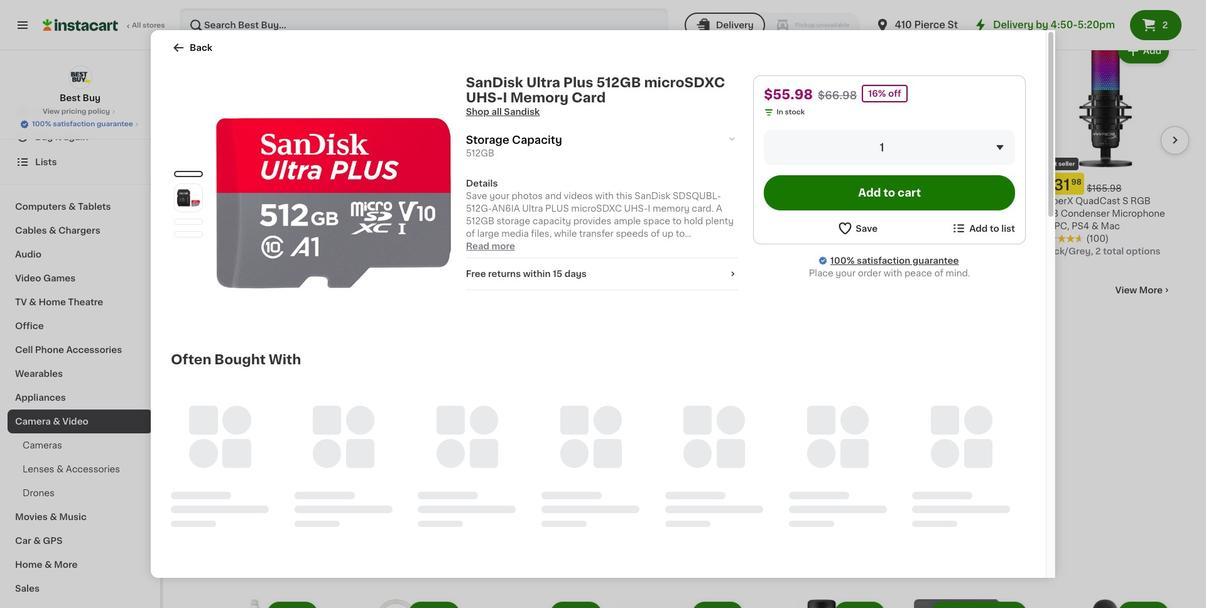 Task type: vqa. For each thing, say whether or not it's contained in the screenshot.
the rightmost 'Lenses & Accessories' link
yes



Task type: locate. For each thing, give the bounding box(es) containing it.
$17.99 original price: $22.99 element
[[756, 173, 888, 195]]

sandisk inside sandisk 128gb extreme plus sdxc uhs-i memory card
[[756, 197, 792, 205]]

service type group
[[685, 13, 860, 38]]

your inside save your photos and videos with this sandisk sdsqubl- 512g-an6ia ultra plus microsdxc uhs-i memory card. a 512gb storage capacity provides ample space to hold plenty of large media files, while transfer speeds of up to 160mb/sec. offer swift app performance. this sandisk ultra plus microsdxc uhs-i memory card is resistant to water and shocks for durability. model number: sdsqubl-512g- an6ia
[[490, 192, 510, 200]]

98
[[1072, 178, 1082, 186], [224, 460, 235, 468]]

and
[[545, 192, 562, 200], [466, 267, 483, 276]]

product group
[[1040, 36, 1172, 258], [189, 599, 320, 608], [330, 599, 462, 608], [472, 599, 604, 608], [614, 599, 746, 608], [756, 599, 888, 608], [898, 599, 1030, 608], [1040, 599, 1172, 608]]

memory for 128gb
[[813, 209, 849, 218]]

lenses down cameras
[[23, 465, 54, 474]]

add to cart
[[859, 188, 921, 198]]

video down appliances link
[[62, 417, 89, 426]]

add down sunpak 5858d platinumplus 58" black tripod at right
[[970, 224, 988, 233]]

home up sales
[[15, 561, 42, 569]]

sdxc up 128gb,
[[756, 209, 782, 218]]

view
[[1116, 4, 1138, 13], [43, 108, 60, 115], [1116, 286, 1138, 295]]

home & more
[[15, 561, 78, 569]]

15
[[553, 270, 563, 278]]

99 for 32
[[359, 178, 369, 186]]

3
[[218, 222, 224, 231]]

platinumplus
[[966, 197, 1023, 205]]

2 inside product group
[[1096, 247, 1101, 256]]

36"
[[219, 197, 234, 205]]

camera down 'apple'
[[330, 209, 365, 218]]

0 horizontal spatial best
[[60, 94, 81, 102]]

peace
[[905, 269, 932, 278]]

512gb inside save your photos and videos with this sandisk sdsqubl- 512g-an6ia ultra plus microsdxc uhs-i memory card. a 512gb storage capacity provides ample space to hold plenty of large media files, while transfer speeds of up to 160mb/sec. offer swift app performance. this sandisk ultra plus microsdxc uhs-i memory card is resistant to water and shocks for durability. model number: sdsqubl-512g- an6ia
[[466, 217, 495, 226]]

sunpak up color
[[614, 197, 647, 205]]

uhs- inside sandisk 128gb extreme plus sdxc uhs-i memory card
[[784, 209, 808, 218]]

options inside product group
[[1126, 247, 1161, 256]]

color
[[614, 209, 638, 218]]

view more link for lenses & accessories
[[1116, 2, 1172, 14]]

view more link down black/grey, 2 total options
[[1116, 284, 1172, 297]]

160mb/sec.
[[466, 242, 518, 251]]

& for computers & tablets link
[[68, 202, 76, 211]]

and left videos
[[545, 192, 562, 200]]

$ inside $ 32 99
[[333, 178, 338, 186]]

sandisk down 24
[[472, 197, 508, 205]]

number:
[[609, 267, 647, 276]]

0 vertical spatial your
[[490, 192, 510, 200]]

mac
[[1101, 222, 1120, 231]]

delivery
[[994, 20, 1034, 30], [716, 21, 754, 30]]

99 right 17
[[780, 178, 791, 186]]

camera down "appliances"
[[15, 417, 51, 426]]

home down video games
[[39, 298, 66, 307]]

card inside apple lightning to sd card camera reader
[[429, 197, 450, 205]]

best
[[60, 94, 81, 102], [1044, 161, 1058, 166]]

0 vertical spatial satisfaction
[[53, 121, 95, 128]]

$ for 14
[[901, 178, 906, 186]]

0 vertical spatial add
[[1144, 47, 1162, 55]]

99 for 14
[[924, 178, 934, 186]]

99 right 32
[[359, 178, 369, 186]]

view more for drones
[[1116, 286, 1163, 295]]

24
[[480, 178, 500, 192]]

sandisk inside sandisk extreme pro 128gb sdxc uhs-i memory card 128gb
[[472, 197, 508, 205]]

1 vertical spatial 98
[[224, 460, 235, 468]]

details
[[466, 179, 498, 188]]

0 vertical spatial 2
[[1163, 21, 1168, 30]]

total inside the bower 36" black 6-in-1 professional tripod black, 3 total options
[[226, 222, 247, 231]]

2 for 17
[[790, 234, 796, 243]]

an6ia
[[492, 204, 520, 213], [466, 280, 494, 288]]

guarantee up peace
[[913, 256, 959, 265]]

view more link up the add button
[[1116, 2, 1172, 14]]

uhs- inside sandisk extreme pro 128gb sdxc uhs-i memory card 128gb
[[500, 209, 524, 218]]

uhs- up media
[[500, 209, 524, 218]]

total inside product group
[[1103, 247, 1124, 256]]

save inside save your photos and videos with this sandisk sdsqubl- 512g-an6ia ultra plus microsdxc uhs-i memory card. a 512gb storage capacity provides ample space to hold plenty of large media files, while transfer speeds of up to 160mb/sec. offer swift app performance. this sandisk ultra plus microsdxc uhs-i memory card is resistant to water and shocks for durability. model number: sdsqubl-512g- an6ia
[[466, 192, 487, 200]]

memory inside sandisk ultra plus 512gb microsdxc uhs-i memory card shop all sandisk
[[511, 91, 569, 104]]

58"
[[898, 209, 914, 218]]

$
[[191, 178, 196, 186], [333, 178, 338, 186], [475, 178, 480, 186], [759, 178, 764, 186], [901, 178, 906, 186], [1043, 178, 1048, 186], [191, 460, 196, 468]]

extreme down $29.99
[[510, 197, 547, 205]]

98 right 105
[[224, 460, 235, 468]]

tv
[[15, 298, 27, 307]]

plus inside sandisk ultra plus 512gb microsdxc uhs-i memory card shop all sandisk
[[564, 76, 594, 89]]

2 vertical spatial total
[[1103, 247, 1124, 256]]

2 vertical spatial accessories
[[66, 465, 120, 474]]

satisfaction up place your order with peace of mind.
[[857, 256, 911, 265]]

0 vertical spatial sdsqubl-
[[673, 192, 721, 200]]

1 vertical spatial lenses & accessories link
[[8, 457, 153, 481]]

$ inside $ 14 99
[[901, 178, 906, 186]]

card inside sandisk 128gb extreme plus sdxc uhs-i memory card
[[852, 209, 873, 218]]

1 sunpak from the left
[[614, 197, 647, 205]]

0 vertical spatial view
[[1116, 4, 1138, 13]]

1 horizontal spatial memory
[[653, 204, 690, 213]]

lenses up back
[[189, 1, 238, 14]]

1 field
[[764, 130, 1015, 165]]

$12.99 original price: $14.99 element
[[189, 173, 320, 195]]

black for bower
[[237, 197, 261, 205]]

2 horizontal spatial 1
[[880, 143, 885, 153]]

$14.99 original price: $29.99 element
[[898, 173, 1030, 195]]

1 tripod from the left
[[245, 209, 273, 218]]

0 vertical spatial buy
[[83, 94, 101, 102]]

i up 128gb, 2 total options
[[808, 209, 810, 218]]

99 inside $ 12 99
[[213, 178, 224, 186]]

sandisk inside sandisk ultra plus 512gb microsdxc uhs-i memory card shop all sandisk
[[466, 76, 524, 89]]

128gb inside sandisk 128gb extreme plus sdxc uhs-i memory card
[[794, 197, 823, 205]]

uhs- inside sandisk ultra plus 512gb microsdxc uhs-i memory card shop all sandisk
[[466, 91, 503, 104]]

best left seller
[[1044, 161, 1058, 166]]

your left order
[[836, 269, 856, 278]]

$ inside $ 105 98
[[191, 460, 196, 468]]

enlarge data storage & hard drives sandisk ultra plus 512gb microsdxc uhs-i memory card unknown (opens in a new tab) image
[[177, 186, 200, 209]]

best inside product group
[[1044, 161, 1058, 166]]

0 horizontal spatial extreme
[[510, 197, 547, 205]]

100% satisfaction guarantee up place your order with peace of mind.
[[831, 256, 959, 265]]

512g- down $ 24
[[466, 204, 492, 213]]

1 vertical spatial 512gb
[[466, 149, 495, 158]]

this
[[616, 192, 633, 200]]

$ 17 99
[[759, 178, 791, 192]]

cart
[[898, 188, 921, 198]]

1 vertical spatial total
[[798, 234, 819, 243]]

photos
[[512, 192, 543, 200]]

1 vertical spatial best
[[1044, 161, 1058, 166]]

0 horizontal spatial for
[[518, 267, 531, 276]]

i down the photos
[[524, 209, 526, 218]]

uhs- up 128gb, 2 total options
[[784, 209, 808, 218]]

camera
[[330, 209, 365, 218], [15, 417, 51, 426]]

save down details at the left top of page
[[466, 192, 487, 200]]

shop link
[[8, 99, 153, 124]]

to left the list
[[990, 224, 1000, 233]]

plus down read
[[466, 255, 490, 263]]

0 vertical spatial an6ia
[[492, 204, 520, 213]]

128gb down $17.99 original price: $22.99 element
[[794, 197, 823, 205]]

sdsqubl- up card. at right
[[673, 192, 721, 200]]

6-
[[263, 197, 273, 205]]

wearables
[[15, 369, 63, 378]]

options down microphone
[[1126, 247, 1161, 256]]

to inside apple lightning to sd card camera reader
[[402, 197, 411, 205]]

1 horizontal spatial lenses
[[189, 1, 238, 14]]

sandisk for 128gb
[[756, 197, 792, 205]]

tripod down 6-
[[245, 209, 273, 218]]

1 up add to cart
[[880, 143, 885, 153]]

1 vertical spatial and
[[466, 267, 483, 276]]

0 horizontal spatial your
[[490, 192, 510, 200]]

card inside sandisk extreme pro 128gb sdxc uhs-i memory card 128gb
[[568, 209, 589, 218]]

shop left all
[[466, 107, 490, 116]]

0 vertical spatial memory
[[653, 204, 690, 213]]

add for add to list
[[970, 224, 988, 233]]

black up ring
[[649, 197, 673, 205]]

of up read
[[466, 229, 475, 238]]

0 vertical spatial best
[[60, 94, 81, 102]]

0 horizontal spatial 100%
[[32, 121, 51, 128]]

sandisk down $ 17 99
[[756, 197, 792, 205]]

99 inside $ 14 99
[[924, 178, 934, 186]]

1 horizontal spatial black
[[649, 197, 673, 205]]

$24.99 original price: $29.99 element
[[472, 173, 604, 195]]

options down sandisk 128gb extreme plus sdxc uhs-i memory card
[[821, 234, 855, 243]]

2 horizontal spatial 2
[[1163, 21, 1168, 30]]

1 vertical spatial your
[[836, 269, 856, 278]]

0 horizontal spatial shop
[[35, 107, 59, 116]]

to left water
[[685, 255, 694, 263]]

add up save button in the right top of the page
[[859, 188, 881, 198]]

100% up place
[[831, 256, 855, 265]]

1 horizontal spatial lenses & accessories link
[[189, 1, 341, 16]]

satisfaction down pricing
[[53, 121, 95, 128]]

plus
[[545, 204, 569, 213], [466, 255, 490, 263]]

memory inside sandisk extreme pro 128gb sdxc uhs-i memory card 128gb
[[529, 209, 566, 218]]

to left cart
[[884, 188, 896, 198]]

sdxc for sandisk 128gb extreme plus sdxc uhs-i memory card
[[756, 209, 782, 218]]

view more down black/grey, 2 total options
[[1116, 286, 1163, 295]]

extreme
[[510, 197, 547, 205], [825, 197, 862, 205]]

0 vertical spatial video
[[15, 274, 41, 283]]

sandisk up all
[[466, 76, 524, 89]]

0 horizontal spatial satisfaction
[[53, 121, 95, 128]]

1 vertical spatial 1
[[284, 197, 288, 205]]

None search field
[[180, 8, 668, 43]]

1 vertical spatial plus
[[864, 197, 883, 205]]

2 sdxc from the left
[[756, 209, 782, 218]]

uhs- for ultra
[[466, 91, 503, 104]]

1 horizontal spatial satisfaction
[[857, 256, 911, 265]]

2 99 from the left
[[359, 178, 369, 186]]

1 vertical spatial plus
[[466, 255, 490, 263]]

it
[[55, 133, 61, 141]]

and down read
[[466, 267, 483, 276]]

ultra inside sandisk ultra plus 512gb microsdxc uhs-i memory card shop all sandisk
[[527, 76, 561, 89]]

1 extreme from the left
[[510, 197, 547, 205]]

98 for 105
[[224, 460, 235, 468]]

& for camera & video link
[[53, 417, 60, 426]]

1 99 from the left
[[213, 178, 224, 186]]

sdxc inside sandisk 128gb extreme plus sdxc uhs-i memory card
[[756, 209, 782, 218]]

again
[[63, 133, 88, 141]]

i inside sandisk 128gb extreme plus sdxc uhs-i memory card
[[808, 209, 810, 218]]

with
[[595, 192, 614, 200], [884, 269, 903, 278]]

i for ultra
[[503, 91, 507, 104]]

product group containing 131
[[1040, 36, 1172, 258]]

1 view more from the top
[[1116, 4, 1163, 13]]

uhs- up all
[[466, 91, 503, 104]]

car & gps link
[[8, 529, 153, 553]]

99 for 12
[[213, 178, 224, 186]]

1 horizontal spatial 2
[[1096, 247, 1101, 256]]

office link
[[8, 314, 153, 338]]

2 vertical spatial options
[[1126, 247, 1161, 256]]

1 for 1
[[880, 143, 885, 153]]

plus up capacity
[[545, 204, 569, 213]]

$ inside $ 24
[[475, 178, 480, 186]]

0 horizontal spatial 100% satisfaction guarantee
[[32, 121, 133, 128]]

0 horizontal spatial sunpak
[[614, 197, 647, 205]]

uhs- for 128gb
[[784, 209, 808, 218]]

& inside 'link'
[[33, 537, 41, 545]]

99
[[213, 178, 224, 186], [359, 178, 369, 186], [780, 178, 791, 186], [924, 178, 934, 186]]

99 inside $ 32 99
[[359, 178, 369, 186]]

2 shop from the left
[[466, 107, 490, 116]]

98 inside $ 105 98
[[224, 460, 235, 468]]

in
[[777, 109, 784, 116]]

0 horizontal spatial of
[[466, 229, 475, 238]]

policy
[[88, 108, 110, 115]]

black inside 95 sunpak black led 448 19" bi- color ring light
[[649, 197, 673, 205]]

space
[[643, 217, 670, 226]]

2 vertical spatial 2
[[1096, 247, 1101, 256]]

1 horizontal spatial your
[[836, 269, 856, 278]]

extreme inside sandisk extreme pro 128gb sdxc uhs-i memory card 128gb
[[510, 197, 547, 205]]

& for tv & home theatre link
[[29, 298, 36, 307]]

0 horizontal spatial sdxc
[[472, 209, 498, 218]]

1 horizontal spatial video
[[62, 417, 89, 426]]

sales
[[15, 584, 40, 593]]

100% up buy it again
[[32, 121, 51, 128]]

media
[[502, 229, 529, 238]]

& inside 'link'
[[49, 226, 56, 235]]

1 horizontal spatial 512g-
[[698, 267, 724, 276]]

uhs-
[[466, 91, 503, 104], [624, 204, 648, 213], [500, 209, 524, 218], [784, 209, 808, 218], [545, 255, 569, 263]]

0 vertical spatial 512gb
[[597, 76, 641, 89]]

tripod down 5858d
[[942, 209, 970, 218]]

1 vertical spatial drones link
[[8, 481, 153, 505]]

1 vertical spatial view more link
[[1116, 284, 1172, 297]]

your for place
[[836, 269, 856, 278]]

days
[[565, 270, 587, 278]]

2 horizontal spatial options
[[1126, 247, 1161, 256]]

2 up the add button
[[1163, 21, 1168, 30]]

2 view more link from the top
[[1116, 284, 1172, 297]]

0 horizontal spatial black
[[237, 197, 261, 205]]

1 vertical spatial lenses & accessories
[[23, 465, 120, 474]]

2 sunpak from the left
[[898, 197, 931, 205]]

save down add to cart button
[[856, 224, 878, 233]]

an6ia up storage
[[492, 204, 520, 213]]

1 view more link from the top
[[1116, 2, 1172, 14]]

0 vertical spatial for
[[1040, 222, 1052, 231]]

black inside the bower 36" black 6-in-1 professional tripod black, 3 total options
[[237, 197, 261, 205]]

view down black/grey, 2 total options
[[1116, 286, 1138, 295]]

memory down the pro at the left top
[[529, 209, 566, 218]]

0 vertical spatial total
[[226, 222, 247, 231]]

sdxc inside sandisk extreme pro 128gb sdxc uhs-i memory card 128gb
[[472, 209, 498, 218]]

performance.
[[587, 242, 646, 251]]

of left up
[[651, 229, 660, 238]]

sdxc up large
[[472, 209, 498, 218]]

to up up
[[673, 217, 682, 226]]

best for best buy
[[60, 94, 81, 102]]

99 right the 12
[[213, 178, 224, 186]]

$ 32 99
[[333, 178, 369, 192]]

0 vertical spatial home
[[39, 298, 66, 307]]

delivery by 4:50-5:20pm
[[994, 20, 1115, 30]]

0 horizontal spatial plus
[[466, 255, 490, 263]]

1 inside field
[[880, 143, 885, 153]]

2 vertical spatial 512gb
[[466, 217, 495, 226]]

satisfaction inside button
[[53, 121, 95, 128]]

1 horizontal spatial guarantee
[[913, 256, 959, 265]]

delivery inside button
[[716, 21, 754, 30]]

100% satisfaction guarantee down view pricing policy link
[[32, 121, 133, 128]]

0 vertical spatial lenses & accessories
[[189, 1, 341, 14]]

2 horizontal spatial add
[[1144, 47, 1162, 55]]

total down sandisk 128gb extreme plus sdxc uhs-i memory card
[[798, 234, 819, 243]]

view more for lenses & accessories
[[1116, 4, 1163, 13]]

memory up model
[[573, 255, 610, 263]]

black for 95
[[649, 197, 673, 205]]

best inside 'best buy' link
[[60, 94, 81, 102]]

$ inside $ 17 99
[[759, 178, 764, 186]]

your for save
[[490, 192, 510, 200]]

0 vertical spatial plus
[[564, 76, 594, 89]]

0 horizontal spatial add
[[859, 188, 881, 198]]

total right 3
[[226, 222, 247, 231]]

512g- down water
[[698, 267, 724, 276]]

4 99 from the left
[[924, 178, 934, 186]]

1 for 1 each
[[189, 504, 192, 513]]

transfer
[[579, 229, 614, 238]]

add for add to cart
[[859, 188, 881, 198]]

2 view more from the top
[[1116, 286, 1163, 295]]

1 horizontal spatial shop
[[466, 107, 490, 116]]

1 horizontal spatial with
[[884, 269, 903, 278]]

accessories for left lenses & accessories link
[[66, 465, 120, 474]]

data storage & hard drives sandisk ultra plus 512gb microsdxc uhs-i memory card hero image
[[216, 85, 451, 320]]

buy left it
[[35, 133, 53, 141]]

sandisk
[[504, 107, 540, 116]]

to left sd
[[402, 197, 411, 205]]

black right 58"
[[916, 209, 940, 218]]

with down 100% satisfaction guarantee link
[[884, 269, 903, 278]]

1 sdxc from the left
[[472, 209, 498, 218]]

1 vertical spatial 100% satisfaction guarantee
[[831, 256, 959, 265]]

increment quantity of sandisk ultra plus 32gb sdhc uhs-i memory card image
[[1007, 607, 1022, 608]]

cameras
[[23, 441, 62, 450]]

100% satisfaction guarantee
[[32, 121, 133, 128], [831, 256, 959, 265]]

card inside sandisk ultra plus 512gb microsdxc uhs-i memory card shop all sandisk
[[572, 91, 606, 104]]

audio
[[15, 250, 41, 259]]

0 vertical spatial microsdxc
[[644, 76, 725, 89]]

tripod inside sunpak 5858d platinumplus 58" black tripod
[[942, 209, 970, 218]]

$14.99
[[229, 184, 258, 193]]

of
[[466, 229, 475, 238], [651, 229, 660, 238], [935, 269, 944, 278]]

hold
[[684, 217, 703, 226]]

128gb up read more
[[472, 222, 502, 231]]

sdsqubl- down resistant
[[649, 267, 698, 276]]

total down (100)
[[1103, 247, 1124, 256]]

memory inside sandisk 128gb extreme plus sdxc uhs-i memory card
[[813, 209, 849, 218]]

options down 6-
[[249, 222, 284, 231]]

1 vertical spatial view
[[43, 108, 60, 115]]

i up sandisk
[[503, 91, 507, 104]]

0 horizontal spatial 1
[[189, 504, 192, 513]]

0 horizontal spatial camera
[[15, 417, 51, 426]]

1 horizontal spatial tripod
[[942, 209, 970, 218]]

save inside button
[[856, 224, 878, 233]]

2 vertical spatial 1
[[189, 504, 192, 513]]

buy up policy
[[83, 94, 101, 102]]

2 extreme from the left
[[825, 197, 862, 205]]

home
[[39, 298, 66, 307], [15, 561, 42, 569]]

swift
[[544, 242, 565, 251]]

0 horizontal spatial 512g-
[[466, 204, 492, 213]]

cables
[[15, 226, 47, 235]]

files,
[[531, 229, 552, 238]]

total for 131
[[1103, 247, 1124, 256]]

lenses & accessories
[[189, 1, 341, 14], [23, 465, 120, 474]]

128gb
[[572, 197, 601, 205], [794, 197, 823, 205], [472, 222, 502, 231]]

99 inside $ 17 99
[[780, 178, 791, 186]]

2
[[1163, 21, 1168, 30], [790, 234, 796, 243], [1096, 247, 1101, 256]]

1 horizontal spatial save
[[856, 224, 878, 233]]

speeds
[[616, 229, 649, 238]]

0 horizontal spatial save
[[466, 192, 487, 200]]

add down 2 button
[[1144, 47, 1162, 55]]

all stores
[[132, 22, 165, 29]]

delivery for delivery by 4:50-5:20pm
[[994, 20, 1034, 30]]

quadcast
[[1076, 197, 1121, 205]]

98 inside $ 131 98
[[1072, 178, 1082, 186]]

1 horizontal spatial total
[[798, 234, 819, 243]]

i inside sandisk extreme pro 128gb sdxc uhs-i memory card 128gb
[[524, 209, 526, 218]]

view up the add button
[[1116, 4, 1138, 13]]

0 horizontal spatial total
[[226, 222, 247, 231]]

3 99 from the left
[[780, 178, 791, 186]]

128gb,
[[756, 234, 788, 243]]

buy it again
[[35, 133, 88, 141]]

for down usb
[[1040, 222, 1052, 231]]

0 vertical spatial save
[[466, 192, 487, 200]]

ultra up sandisk
[[527, 76, 561, 89]]

2 right 128gb,
[[790, 234, 796, 243]]

2 tripod from the left
[[942, 209, 970, 218]]

microsdxc inside sandisk ultra plus 512gb microsdxc uhs-i memory card shop all sandisk
[[644, 76, 725, 89]]

view more up the add button
[[1116, 4, 1163, 13]]

& for the "movies & music" link
[[50, 513, 57, 522]]

2 horizontal spatial total
[[1103, 247, 1124, 256]]

shop left pricing
[[35, 107, 59, 116]]

99 right '14' at top right
[[924, 178, 934, 186]]

sd
[[414, 197, 427, 205]]

1 horizontal spatial options
[[821, 234, 855, 243]]

$ 24
[[475, 178, 500, 192]]

reader
[[367, 209, 399, 218]]

for right shocks
[[518, 267, 531, 276]]

tripod inside the bower 36" black 6-in-1 professional tripod black, 3 total options
[[245, 209, 273, 218]]

shop
[[35, 107, 59, 116], [466, 107, 490, 116]]

camera & video link
[[8, 410, 153, 434]]

0 horizontal spatial options
[[249, 222, 284, 231]]

1 horizontal spatial delivery
[[994, 20, 1034, 30]]

$131.98 original price: $165.98 element
[[1040, 173, 1172, 195]]

ultra down the photos
[[522, 204, 543, 213]]

i inside sandisk ultra plus 512gb microsdxc uhs-i memory card shop all sandisk
[[503, 91, 507, 104]]

remove sandisk ultra plus 32gb sdhc uhs-i memory card image
[[936, 607, 951, 608]]

0 horizontal spatial lenses & accessories
[[23, 465, 120, 474]]

2 down (100)
[[1096, 247, 1101, 256]]

128gb up provides
[[572, 197, 601, 205]]

$ for 131
[[1043, 178, 1048, 186]]

0 vertical spatial camera
[[330, 209, 365, 218]]

$ inside $ 12 99
[[191, 178, 196, 186]]

1 vertical spatial options
[[821, 234, 855, 243]]

with inside save your photos and videos with this sandisk sdsqubl- 512g-an6ia ultra plus microsdxc uhs-i memory card. a 512gb storage capacity provides ample space to hold plenty of large media files, while transfer speeds of up to 160mb/sec. offer swift app performance. this sandisk ultra plus microsdxc uhs-i memory card is resistant to water and shocks for durability. model number: sdsqubl-512g- an6ia
[[595, 192, 614, 200]]

2 vertical spatial more
[[54, 561, 78, 569]]

card for extreme
[[568, 209, 589, 218]]

$66.98
[[818, 90, 857, 101]]

0 horizontal spatial delivery
[[716, 21, 754, 30]]

2 horizontal spatial 128gb
[[794, 197, 823, 205]]

98 right 131
[[1072, 178, 1082, 186]]

& for home & more link
[[45, 561, 52, 569]]

extreme down $17.99 original price: $22.99 element
[[825, 197, 862, 205]]

memory up space at the top
[[653, 204, 690, 213]]

1 vertical spatial ultra
[[522, 204, 543, 213]]

bought
[[214, 353, 266, 366]]

memory up save button in the right top of the page
[[813, 209, 849, 218]]

best up pricing
[[60, 94, 81, 102]]

free returns within 15 days
[[466, 270, 587, 278]]

tripod
[[245, 209, 273, 218], [942, 209, 970, 218]]

add inside button
[[970, 224, 988, 233]]

memory up sandisk
[[511, 91, 569, 104]]

add
[[1144, 47, 1162, 55], [859, 188, 881, 198], [970, 224, 988, 233]]

accessories inside 'link'
[[66, 346, 122, 354]]

computers & tablets link
[[8, 195, 153, 219]]

0 vertical spatial 98
[[1072, 178, 1082, 186]]

hyperx
[[1040, 197, 1074, 205]]

$ inside $ 131 98
[[1043, 178, 1048, 186]]

memory
[[511, 91, 569, 104], [529, 209, 566, 218], [813, 209, 849, 218]]

ultra up water
[[707, 242, 728, 251]]

add inside item carousel region
[[1144, 47, 1162, 55]]



Task type: describe. For each thing, give the bounding box(es) containing it.
extreme inside sandisk 128gb extreme plus sdxc uhs-i memory card
[[825, 197, 862, 205]]

(100)
[[1087, 234, 1109, 243]]

often
[[171, 353, 211, 366]]

computers
[[15, 202, 66, 211]]

0 horizontal spatial buy
[[35, 133, 53, 141]]

sandisk for extreme
[[472, 197, 508, 205]]

pierce
[[915, 20, 946, 30]]

is
[[635, 255, 642, 263]]

hyperx quadcast s rgb usb condenser microphone for pc, ps4 & mac
[[1040, 197, 1166, 231]]

tv & home theatre link
[[8, 290, 153, 314]]

uhs- for extreme
[[500, 209, 524, 218]]

durability.
[[533, 267, 577, 276]]

delivery for delivery
[[716, 21, 754, 30]]

i up space at the top
[[648, 204, 651, 213]]

1 inside the bower 36" black 6-in-1 professional tripod black, 3 total options
[[284, 197, 288, 205]]

led
[[676, 197, 694, 205]]

office
[[15, 322, 44, 331]]

0 vertical spatial lenses
[[189, 1, 238, 14]]

& inside hyperx quadcast s rgb usb condenser microphone for pc, ps4 & mac
[[1092, 222, 1099, 231]]

light
[[663, 209, 685, 218]]

ps4
[[1072, 222, 1090, 231]]

2 button
[[1130, 10, 1182, 40]]

list
[[1002, 224, 1015, 233]]

100% inside button
[[32, 121, 51, 128]]

video games link
[[8, 266, 153, 290]]

product group inside item carousel region
[[1040, 36, 1172, 258]]

uhs- up ample
[[624, 204, 648, 213]]

view more link for drones
[[1116, 284, 1172, 297]]

2 inside button
[[1163, 21, 1168, 30]]

movies & music link
[[8, 505, 153, 529]]

512gb inside sandisk ultra plus 512gb microsdxc uhs-i memory card shop all sandisk
[[597, 76, 641, 89]]

delivery by 4:50-5:20pm link
[[973, 18, 1115, 33]]

st
[[948, 20, 958, 30]]

1 vertical spatial sdsqubl-
[[649, 267, 698, 276]]

0 horizontal spatial and
[[466, 267, 483, 276]]

appliances
[[15, 393, 66, 402]]

& for car & gps 'link'
[[33, 537, 41, 545]]

uhs- up durability.
[[545, 255, 569, 263]]

card.
[[692, 204, 714, 213]]

while
[[554, 229, 577, 238]]

131
[[1048, 178, 1070, 192]]

$ 105 98
[[191, 460, 235, 474]]

$29.99
[[516, 184, 547, 193]]

camera inside apple lightning to sd card camera reader
[[330, 209, 365, 218]]

1 horizontal spatial microsdxc
[[571, 204, 622, 213]]

capacity
[[533, 217, 571, 226]]

99 for 17
[[780, 178, 791, 186]]

movies & music
[[15, 513, 87, 522]]

1 horizontal spatial plus
[[545, 204, 569, 213]]

order
[[858, 269, 882, 278]]

shop inside sandisk ultra plus 512gb microsdxc uhs-i memory card shop all sandisk
[[466, 107, 490, 116]]

each
[[194, 504, 217, 513]]

$ for 17
[[759, 178, 764, 186]]

2 vertical spatial ultra
[[707, 242, 728, 251]]

0 vertical spatial 512g-
[[466, 204, 492, 213]]

sdxc for sandisk extreme pro 128gb sdxc uhs-i memory card 128gb
[[472, 209, 498, 218]]

phone
[[35, 346, 64, 354]]

98 for 131
[[1072, 178, 1082, 186]]

in stock
[[777, 109, 805, 116]]

5858d
[[933, 197, 964, 205]]

cell phone accessories link
[[8, 338, 153, 362]]

memory for ultra
[[511, 91, 569, 104]]

tv & home theatre
[[15, 298, 103, 307]]

0 horizontal spatial 128gb
[[472, 222, 502, 231]]

free
[[466, 270, 486, 278]]

more for drones
[[1140, 286, 1163, 295]]

$ for 105
[[191, 460, 196, 468]]

cables & chargers
[[15, 226, 100, 235]]

for inside hyperx quadcast s rgb usb condenser microphone for pc, ps4 & mac
[[1040, 222, 1052, 231]]

app
[[567, 242, 584, 251]]

1 horizontal spatial and
[[545, 192, 562, 200]]

1 vertical spatial memory
[[573, 255, 610, 263]]

1 horizontal spatial buy
[[83, 94, 101, 102]]

card for 128gb
[[852, 209, 873, 218]]

more for lenses & accessories
[[1140, 4, 1163, 13]]

1 vertical spatial an6ia
[[466, 280, 494, 288]]

add to list
[[970, 224, 1015, 233]]

100% satisfaction guarantee button
[[20, 117, 141, 129]]

1 horizontal spatial of
[[651, 229, 660, 238]]

1 vertical spatial video
[[62, 417, 89, 426]]

stores
[[143, 22, 165, 29]]

tablets
[[78, 202, 111, 211]]

bower
[[189, 197, 217, 205]]

2 horizontal spatial of
[[935, 269, 944, 278]]

save for save your photos and videos with this sandisk sdsqubl- 512g-an6ia ultra plus microsdxc uhs-i memory card. a 512gb storage capacity provides ample space to hold plenty of large media files, while transfer speeds of up to 160mb/sec. offer swift app performance. this sandisk ultra plus microsdxc uhs-i memory card is resistant to water and shocks for durability. model number: sdsqubl-512g- an6ia
[[466, 192, 487, 200]]

rgb
[[1131, 197, 1151, 205]]

card for ultra
[[572, 91, 606, 104]]

for inside save your photos and videos with this sandisk sdsqubl- 512g-an6ia ultra plus microsdxc uhs-i memory card. a 512gb storage capacity provides ample space to hold plenty of large media files, while transfer speeds of up to 160mb/sec. offer swift app performance. this sandisk ultra plus microsdxc uhs-i memory card is resistant to water and shocks for durability. model number: sdsqubl-512g- an6ia
[[518, 267, 531, 276]]

options for 131
[[1126, 247, 1161, 256]]

save button
[[838, 221, 878, 236]]

$ 131 98
[[1043, 178, 1082, 192]]

provides
[[574, 217, 612, 226]]

total for 17
[[798, 234, 819, 243]]

guarantee inside button
[[97, 121, 133, 128]]

0 vertical spatial drones
[[189, 283, 239, 297]]

2 for 131
[[1096, 247, 1101, 256]]

sunpak inside 95 sunpak black led 448 19" bi- color ring light
[[614, 197, 647, 205]]

cameras link
[[8, 434, 153, 457]]

sandisk down up
[[669, 242, 705, 251]]

cell phone accessories
[[15, 346, 122, 354]]

to right up
[[676, 229, 685, 238]]

sandisk for ultra
[[466, 76, 524, 89]]

1 vertical spatial 512g-
[[698, 267, 724, 276]]

$ 14 99
[[901, 178, 934, 192]]

black,
[[189, 222, 216, 231]]

black inside sunpak 5858d platinumplus 58" black tripod
[[916, 209, 940, 218]]

i for extreme
[[524, 209, 526, 218]]

best for best seller
[[1044, 161, 1058, 166]]

$115.98
[[240, 466, 272, 475]]

view for drones
[[1116, 286, 1138, 295]]

in-
[[273, 197, 284, 205]]

$105.98 original price: $115.98 element
[[189, 455, 320, 477]]

sandisk up ring
[[635, 192, 671, 200]]

& for cables & chargers 'link'
[[49, 226, 56, 235]]

to inside button
[[990, 224, 1000, 233]]

i down app
[[569, 255, 571, 263]]

17
[[764, 178, 779, 192]]

offer
[[520, 242, 542, 251]]

accessories for cell phone accessories 'link'
[[66, 346, 122, 354]]

cables & chargers link
[[8, 219, 153, 243]]

instacart logo image
[[43, 18, 118, 33]]

read more button
[[466, 240, 515, 253]]

100% satisfaction guarantee inside button
[[32, 121, 133, 128]]

camera & video
[[15, 417, 89, 426]]

ample
[[614, 217, 641, 226]]

apple
[[330, 197, 356, 205]]

add for add
[[1144, 47, 1162, 55]]

$ for 12
[[191, 178, 196, 186]]

$ for 32
[[333, 178, 338, 186]]

sunpak inside sunpak 5858d platinumplus 58" black tripod
[[898, 197, 931, 205]]

view pricing policy link
[[43, 107, 118, 117]]

to inside button
[[884, 188, 896, 198]]

item carousel region
[[189, 31, 1190, 263]]

4:50-
[[1051, 20, 1078, 30]]

$ for 24
[[475, 178, 480, 186]]

0 vertical spatial accessories
[[256, 1, 341, 14]]

shocks
[[485, 267, 516, 276]]

512gb inside "storage capacity 512gb"
[[466, 149, 495, 158]]

options inside the bower 36" black 6-in-1 professional tripod black, 3 total options
[[249, 222, 284, 231]]

0 horizontal spatial drones link
[[8, 481, 153, 505]]

$ 12 99
[[191, 178, 224, 192]]

0 horizontal spatial drones
[[23, 489, 55, 498]]

water
[[696, 255, 721, 263]]

95 sunpak black led 448 19" bi- color ring light
[[614, 178, 744, 218]]

off
[[889, 89, 902, 98]]

all stores link
[[43, 8, 166, 43]]

0 horizontal spatial video
[[15, 274, 41, 283]]

1 vertical spatial with
[[884, 269, 903, 278]]

0 horizontal spatial lenses & accessories link
[[8, 457, 153, 481]]

1 horizontal spatial drones link
[[189, 283, 239, 298]]

memory for extreme
[[529, 209, 566, 218]]

often bought with
[[171, 353, 301, 366]]

1 vertical spatial guarantee
[[913, 256, 959, 265]]

view for lenses & accessories
[[1116, 4, 1138, 13]]

capacity
[[512, 135, 562, 145]]

0 horizontal spatial microsdxc
[[492, 255, 543, 263]]

add to list button
[[951, 221, 1015, 236]]

1 vertical spatial home
[[15, 561, 42, 569]]

usb
[[1040, 209, 1059, 218]]

storage
[[497, 217, 531, 226]]

plenty
[[706, 217, 734, 226]]

1 horizontal spatial 100%
[[831, 256, 855, 265]]

1 vertical spatial camera
[[15, 417, 51, 426]]

all
[[132, 22, 141, 29]]

1 vertical spatial lenses
[[23, 465, 54, 474]]

i for 128gb
[[808, 209, 810, 218]]

more
[[492, 242, 515, 251]]

& for left lenses & accessories link
[[57, 465, 64, 474]]

plus inside sandisk 128gb extreme plus sdxc uhs-i memory card
[[864, 197, 883, 205]]

1 horizontal spatial 100% satisfaction guarantee
[[831, 256, 959, 265]]

save for save
[[856, 224, 878, 233]]

apple lightning to sd card camera reader
[[330, 197, 450, 218]]

1 shop from the left
[[35, 107, 59, 116]]

games
[[43, 274, 76, 283]]

0 vertical spatial lenses & accessories link
[[189, 1, 341, 16]]

best buy logo image
[[68, 65, 92, 89]]

by
[[1036, 20, 1049, 30]]

options for 17
[[821, 234, 855, 243]]

1 horizontal spatial 128gb
[[572, 197, 601, 205]]

1 each
[[189, 504, 217, 513]]



